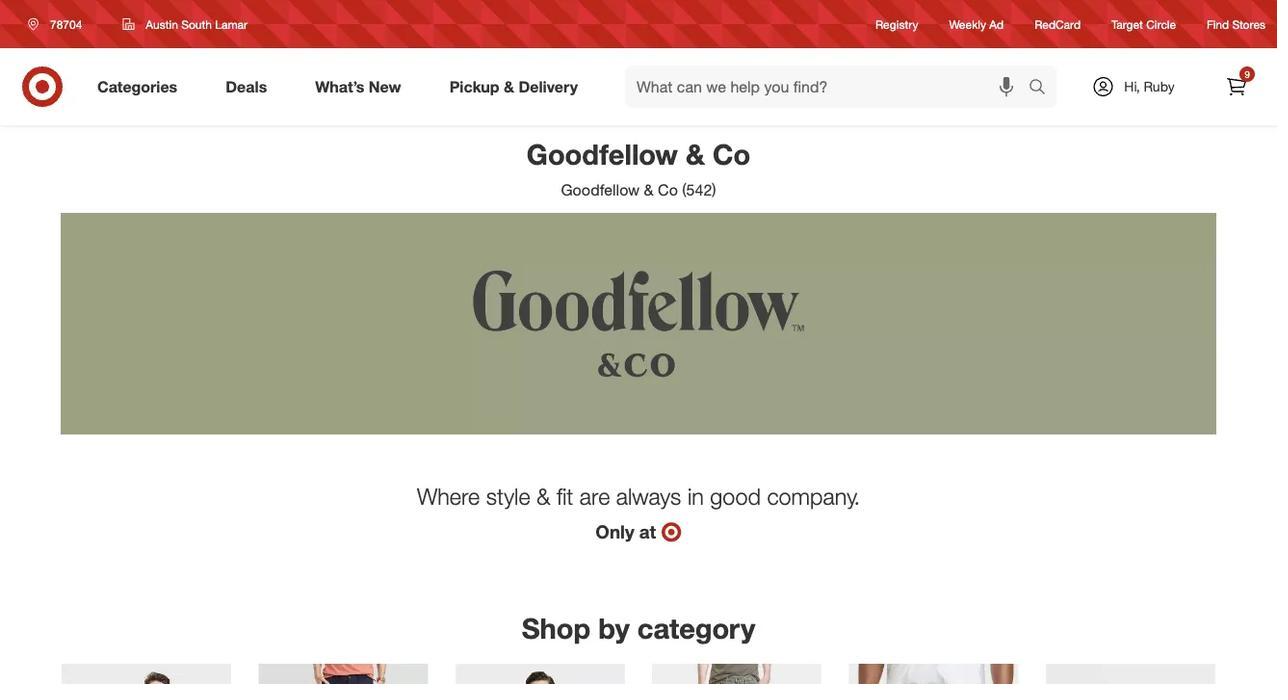 Task type: locate. For each thing, give the bounding box(es) containing it.
goodfellow & co goodfellow & co (542)
[[527, 137, 751, 199]]

delivery
[[519, 77, 578, 96]]

co left (542)
[[658, 181, 678, 199]]

1 vertical spatial co
[[658, 181, 678, 199]]

◎
[[661, 521, 682, 543]]

co
[[713, 137, 751, 171], [658, 181, 678, 199]]

co up (542)
[[713, 137, 751, 171]]

1 horizontal spatial co
[[713, 137, 751, 171]]

9
[[1245, 68, 1250, 80]]

find stores link
[[1207, 16, 1266, 32]]

deals link
[[209, 66, 291, 108]]

where
[[417, 483, 480, 510]]

pickup & delivery link
[[433, 66, 602, 108]]

target
[[1112, 17, 1144, 31]]

lamar
[[215, 17, 248, 31]]

& right pickup
[[504, 77, 514, 96]]

&
[[504, 77, 514, 96], [686, 137, 705, 171], [644, 181, 654, 199], [537, 483, 551, 510]]

find
[[1207, 17, 1230, 31]]

weekly
[[950, 17, 987, 31]]

what's new
[[315, 77, 401, 96]]

shop by category
[[522, 611, 756, 646]]

shop
[[522, 611, 591, 646]]

find stores
[[1207, 17, 1266, 31]]

categories
[[97, 77, 178, 96]]

categories link
[[81, 66, 202, 108]]

by
[[599, 611, 630, 646]]

78704 button
[[15, 7, 102, 41]]

0 vertical spatial goodfellow
[[527, 137, 678, 171]]

goodfellow
[[527, 137, 678, 171], [561, 181, 640, 199]]

stores
[[1233, 17, 1266, 31]]

south
[[181, 17, 212, 31]]

goodfellow & co. image
[[61, 213, 1217, 434]]

only at ◎
[[596, 521, 682, 543]]

78704
[[50, 17, 82, 31]]

deals
[[226, 77, 267, 96]]

category
[[638, 611, 756, 646]]

search
[[1020, 79, 1067, 98]]

style
[[486, 483, 531, 510]]

where style & fit are always in good company.
[[417, 483, 861, 510]]

pickup & delivery
[[450, 77, 578, 96]]

0 vertical spatial co
[[713, 137, 751, 171]]



Task type: describe. For each thing, give the bounding box(es) containing it.
only
[[596, 521, 635, 543]]

redcard link
[[1035, 16, 1081, 32]]

weekly ad
[[950, 17, 1004, 31]]

circle
[[1147, 17, 1177, 31]]

what's
[[315, 77, 365, 96]]

austin south lamar
[[146, 17, 248, 31]]

pickup
[[450, 77, 500, 96]]

& left fit
[[537, 483, 551, 510]]

& inside 'link'
[[504, 77, 514, 96]]

1 vertical spatial goodfellow
[[561, 181, 640, 199]]

ad
[[990, 17, 1004, 31]]

(542)
[[682, 181, 717, 199]]

What can we help you find? suggestions appear below search field
[[625, 66, 1034, 108]]

company.
[[767, 483, 861, 510]]

weekly ad link
[[950, 16, 1004, 32]]

registry link
[[876, 16, 919, 32]]

in
[[688, 483, 704, 510]]

new
[[369, 77, 401, 96]]

austin
[[146, 17, 178, 31]]

fit
[[557, 483, 574, 510]]

austin south lamar button
[[110, 7, 260, 41]]

target circle
[[1112, 17, 1177, 31]]

& left (542)
[[644, 181, 654, 199]]

search button
[[1020, 66, 1067, 112]]

& up (542)
[[686, 137, 705, 171]]

at
[[640, 521, 656, 543]]

hi, ruby
[[1125, 78, 1175, 95]]

0 horizontal spatial co
[[658, 181, 678, 199]]

9 link
[[1216, 66, 1258, 108]]

what's new link
[[299, 66, 426, 108]]

redcard
[[1035, 17, 1081, 31]]

target circle link
[[1112, 16, 1177, 32]]

always
[[616, 483, 682, 510]]

hi,
[[1125, 78, 1140, 95]]

ruby
[[1144, 78, 1175, 95]]

registry
[[876, 17, 919, 31]]

good
[[710, 483, 761, 510]]

are
[[580, 483, 610, 510]]



Task type: vqa. For each thing, say whether or not it's contained in the screenshot.
leftmost co
yes



